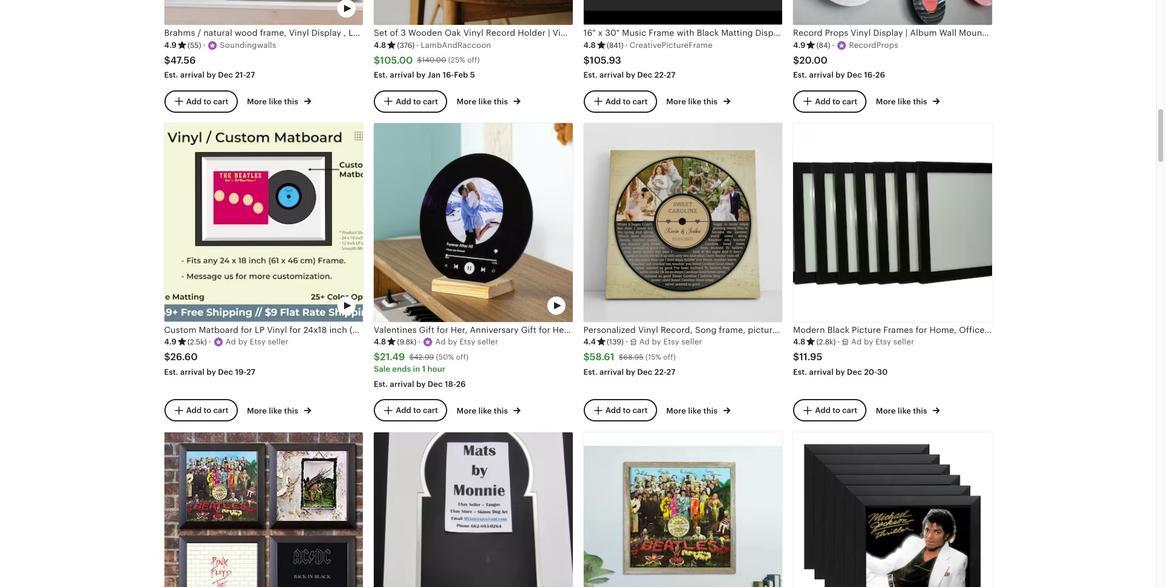 Task type: describe. For each thing, give the bounding box(es) containing it.
(139)
[[607, 338, 624, 347]]

$ for 26.60
[[164, 352, 170, 363]]

2 | from the left
[[988, 28, 990, 38]]

this for 105.93
[[704, 97, 718, 106]]

1 | from the left
[[906, 28, 908, 38]]

$ 20.00 est. arrival by dec 16-26
[[793, 55, 886, 80]]

1
[[422, 365, 426, 374]]

$ for 105.93
[[584, 55, 590, 66]]

add to cart button for 20.00
[[793, 90, 867, 112]]

by inside "$ 11.95 est. arrival by dec 20-30"
[[836, 368, 845, 377]]

105.00
[[380, 55, 413, 66]]

cart for 58.61
[[633, 406, 648, 415]]

16- inside $ 105.00 $ 140.00 (25% off) est. arrival by jan 16-feb 5
[[443, 71, 454, 80]]

4.9 for 20.00
[[793, 40, 806, 50]]

more for 20.00
[[876, 97, 896, 106]]

27 for 47.56
[[246, 71, 255, 80]]

frames
[[429, 325, 459, 335]]

26 inside $ 20.00 est. arrival by dec 16-26
[[876, 71, 886, 80]]

4.8 for 11.95
[[793, 338, 806, 347]]

more for 47.56
[[247, 97, 267, 106]]

0 vertical spatial vinyl
[[851, 28, 871, 38]]

jan
[[428, 71, 441, 80]]

sale
[[374, 365, 391, 374]]

wall
[[940, 28, 957, 38]]

(25%
[[449, 56, 465, 65]]

2 for from the left
[[290, 325, 301, 335]]

arrival inside $ 47.56 est. arrival by dec 21-27
[[180, 71, 205, 80]]

$ for 58.61
[[584, 352, 590, 363]]

more like this link for 26.60
[[247, 404, 311, 417]]

42.99
[[414, 353, 434, 362]]

19-
[[235, 368, 247, 377]]

custom
[[164, 325, 197, 335]]

more for 105.93
[[667, 97, 686, 106]]

$ 47.56 est. arrival by dec 21-27
[[164, 55, 255, 80]]

display
[[874, 28, 903, 38]]

by inside $ 47.56 est. arrival by dec 21-27
[[207, 71, 216, 80]]

add for 20.00
[[815, 97, 831, 106]]

more like this link for 47.56
[[247, 95, 311, 108]]

product video element for (55)
[[164, 0, 363, 25]]

add to cart button for 58.61
[[584, 400, 657, 422]]

by inside '$ 58.61 $ 68.95 (15% off) est. arrival by dec 22-27'
[[626, 368, 636, 377]]

add to cart down $ 21.49 $ 42.99 (50% off) sale ends in 1 hour est. arrival by dec 18-26
[[396, 406, 438, 415]]

more like this for 47.56
[[247, 97, 300, 106]]

arrival inside $ 21.49 $ 42.99 (50% off) sale ends in 1 hour est. arrival by dec 18-26
[[390, 380, 414, 389]]

dec inside '$ 58.61 $ 68.95 (15% off) est. arrival by dec 22-27'
[[638, 368, 653, 377]]

105.93
[[590, 55, 622, 66]]

personalized vinyl record, song frame, picture frame song gift, music glass frame, picture frame song, personalized picture frame with song image
[[584, 123, 783, 322]]

4.9 for 26.60
[[164, 338, 177, 347]]

add to cart for 47.56
[[186, 97, 228, 106]]

$ 21.49 $ 42.99 (50% off) sale ends in 1 hour est. arrival by dec 18-26
[[374, 352, 469, 389]]

27 for 26.60
[[247, 368, 256, 377]]

like for 20.00
[[898, 97, 912, 106]]

like for 26.60
[[269, 407, 282, 416]]

arrival inside $ 20.00 est. arrival by dec 16-26
[[810, 71, 834, 80]]

this for 47.56
[[284, 97, 298, 106]]

dec for 20.00
[[847, 71, 862, 80]]

26 inside $ 21.49 $ 42.99 (50% off) sale ends in 1 hour est. arrival by dec 18-26
[[456, 380, 466, 389]]

arrival inside '$ 58.61 $ 68.95 (15% off) est. arrival by dec 22-27'
[[600, 368, 624, 377]]

20.00
[[800, 55, 828, 66]]

to for 58.61
[[623, 406, 631, 415]]

$ for 21.49
[[374, 352, 380, 363]]

add to cart button down $ 21.49 $ 42.99 (50% off) sale ends in 1 hour est. arrival by dec 18-26
[[374, 400, 447, 422]]

140.00
[[422, 56, 447, 65]]

this for 11.95
[[914, 407, 928, 416]]

$ 11.95 est. arrival by dec 20-30
[[793, 352, 888, 377]]

arrival inside $ 26.60 est. arrival by dec 19-27
[[180, 368, 205, 377]]

to for 105.93
[[623, 97, 631, 106]]

to for 47.56
[[204, 97, 211, 106]]

cart for 20.00
[[843, 97, 858, 106]]

cart for 105.93
[[633, 97, 648, 106]]

· right "(9.8k)"
[[418, 338, 421, 347]]

like for 47.56
[[269, 97, 282, 106]]

more like this link for 20.00
[[876, 95, 941, 108]]

· for 47.56
[[203, 40, 205, 50]]

more like this link for 105.93
[[667, 95, 731, 108]]

add to cart button for 105.93
[[584, 90, 657, 112]]

(841)
[[607, 41, 624, 49]]

(2.5k)
[[188, 338, 207, 347]]

cart for 26.60
[[213, 406, 228, 415]]

off) for 58.61
[[664, 353, 676, 362]]

more like this for 105.00
[[457, 97, 510, 106]]

(9.8k)
[[397, 338, 417, 347]]

matting)
[[493, 325, 527, 335]]

more like this for 105.93
[[667, 97, 720, 106]]

album
[[910, 28, 937, 38]]

to for 26.60
[[204, 406, 211, 415]]

by inside $ 21.49 $ 42.99 (50% off) sale ends in 1 hour est. arrival by dec 18-26
[[416, 380, 426, 389]]

to for 20.00
[[833, 97, 841, 106]]

lp
[[255, 325, 265, 335]]

cart for 11.95
[[843, 406, 858, 415]]

$ for 11.95
[[793, 352, 800, 363]]

playing
[[1014, 28, 1044, 38]]

(84)
[[817, 41, 831, 49]]

custom matboard for lp vinyl  for 24x18 inch (61x46 cm) picture frames (single matting) image
[[164, 123, 363, 322]]

add down "ends"
[[396, 406, 411, 415]]

picture
[[398, 325, 427, 335]]

dec for 105.93
[[638, 71, 653, 80]]

add for 105.93
[[606, 97, 621, 106]]

est. inside $ 20.00 est. arrival by dec 16-26
[[793, 71, 808, 80]]

24x18
[[304, 325, 327, 335]]

22- inside '$ 58.61 $ 68.95 (15% off) est. arrival by dec 22-27'
[[655, 368, 667, 377]]

4.8 for 105.00
[[374, 40, 386, 50]]

· for 105.93
[[626, 40, 628, 50]]

11.95
[[800, 352, 823, 363]]

add to cart button for 26.60
[[164, 400, 238, 422]]

like for 11.95
[[898, 407, 912, 416]]

4.8 for 105.93
[[584, 40, 596, 50]]

matboard
[[199, 325, 239, 335]]

more like this link for 58.61
[[667, 404, 731, 417]]

(2.8k)
[[817, 338, 836, 347]]



Task type: vqa. For each thing, say whether or not it's contained in the screenshot.
top Resin
no



Task type: locate. For each thing, give the bounding box(es) containing it.
arrival down 47.56
[[180, 71, 205, 80]]

modern black picture frames for home, office, wedding, school, business,  photography, artist, certificate, albums and posters image
[[793, 123, 992, 322]]

1 horizontal spatial for
[[290, 325, 301, 335]]

more for 58.61
[[667, 407, 686, 416]]

1 horizontal spatial vinyl
[[851, 28, 871, 38]]

(15%
[[646, 353, 662, 362]]

add to cart down $ 20.00 est. arrival by dec 16-26
[[815, 97, 858, 106]]

feb
[[454, 71, 468, 80]]

4.9 for 47.56
[[164, 40, 177, 50]]

to down '$ 58.61 $ 68.95 (15% off) est. arrival by dec 22-27' at the right bottom
[[623, 406, 631, 415]]

1 vertical spatial 22-
[[655, 368, 667, 377]]

arrival down 26.60
[[180, 368, 205, 377]]

more like this for 26.60
[[247, 407, 300, 416]]

(50%
[[436, 353, 454, 362]]

for left 24x18
[[290, 325, 301, 335]]

est. inside $ 26.60 est. arrival by dec 19-27
[[164, 368, 178, 377]]

0 horizontal spatial 26
[[456, 380, 466, 389]]

0 horizontal spatial 16-
[[443, 71, 454, 80]]

off) inside $ 105.00 $ 140.00 (25% off) est. arrival by jan 16-feb 5
[[467, 56, 480, 65]]

est. inside $ 47.56 est. arrival by dec 21-27
[[164, 71, 178, 80]]

add to cart for 11.95
[[815, 406, 858, 415]]

· right (2.5k)
[[209, 338, 211, 347]]

add to cart button down $ 47.56 est. arrival by dec 21-27
[[164, 90, 238, 112]]

27 inside '$ 58.61 $ 68.95 (15% off) est. arrival by dec 22-27'
[[667, 368, 676, 377]]

16- down display
[[864, 71, 876, 80]]

$
[[164, 55, 170, 66], [374, 55, 380, 66], [584, 55, 590, 66], [793, 55, 800, 66], [417, 56, 422, 65], [164, 352, 170, 363], [374, 352, 380, 363], [584, 352, 590, 363], [793, 352, 800, 363], [409, 353, 414, 362], [619, 353, 624, 362]]

more like this for 58.61
[[667, 407, 720, 416]]

for left lp
[[241, 325, 253, 335]]

16- inside $ 20.00 est. arrival by dec 16-26
[[864, 71, 876, 80]]

1 for from the left
[[241, 325, 253, 335]]

est. inside "$ 11.95 est. arrival by dec 20-30"
[[793, 368, 808, 377]]

add to cart button down "$ 11.95 est. arrival by dec 20-30"
[[793, 400, 867, 422]]

this for 58.61
[[704, 407, 718, 416]]

4.4
[[584, 338, 596, 347]]

cart down $ 21.49 $ 42.99 (50% off) sale ends in 1 hour est. arrival by dec 18-26
[[423, 406, 438, 415]]

off)
[[467, 56, 480, 65], [456, 353, 469, 362], [664, 353, 676, 362]]

more for 11.95
[[876, 407, 896, 416]]

16" x 30" music frame with black matting displays album cover sleeve with 33 vinyl lp (record/lp not included) image
[[584, 0, 783, 25]]

dec
[[218, 71, 233, 80], [638, 71, 653, 80], [847, 71, 862, 80], [218, 368, 233, 377], [638, 368, 653, 377], [847, 368, 862, 377], [428, 380, 443, 389]]

add for 58.61
[[606, 406, 621, 415]]

hour
[[428, 365, 446, 374]]

add for 11.95
[[815, 406, 831, 415]]

like
[[269, 97, 282, 106], [479, 97, 492, 106], [688, 97, 702, 106], [898, 97, 912, 106], [269, 407, 282, 416], [479, 407, 492, 416], [688, 407, 702, 416], [898, 407, 912, 416]]

add to cart button for 47.56
[[164, 90, 238, 112]]

$ inside $ 105.93 est. arrival by dec 22-27
[[584, 55, 590, 66]]

add down $ 105.00 $ 140.00 (25% off) est. arrival by jan 16-feb 5
[[396, 97, 411, 106]]

18-
[[445, 380, 456, 389]]

est. down 20.00
[[793, 71, 808, 80]]

1 vertical spatial 26
[[456, 380, 466, 389]]

$ for 105.00
[[374, 55, 380, 66]]

to down $ 20.00 est. arrival by dec 16-26
[[833, 97, 841, 106]]

$ inside $ 26.60 est. arrival by dec 19-27
[[164, 352, 170, 363]]

cart down "$ 11.95 est. arrival by dec 20-30"
[[843, 406, 858, 415]]

add to cart button down $ 105.93 est. arrival by dec 22-27
[[584, 90, 657, 112]]

5
[[470, 71, 475, 80]]

4.9 up 47.56
[[164, 40, 177, 50]]

(single
[[461, 325, 490, 335]]

0 vertical spatial 26
[[876, 71, 886, 80]]

off) right (50% at bottom left
[[456, 353, 469, 362]]

arrival down 11.95
[[810, 368, 834, 377]]

· right (55)
[[203, 40, 205, 50]]

· right (2.8k)
[[838, 338, 840, 347]]

now
[[993, 28, 1011, 38]]

add to cart for 58.61
[[606, 406, 648, 415]]

arrival down 58.61
[[600, 368, 624, 377]]

est. down sale
[[374, 380, 388, 389]]

add to cart button
[[164, 90, 238, 112], [374, 90, 447, 112], [584, 90, 657, 112], [793, 90, 867, 112], [164, 400, 238, 422], [374, 400, 447, 422], [584, 400, 657, 422], [793, 400, 867, 422]]

add for 47.56
[[186, 97, 202, 106]]

more like this
[[247, 97, 300, 106], [457, 97, 510, 106], [667, 97, 720, 106], [876, 97, 930, 106], [247, 407, 300, 416], [457, 407, 510, 416], [667, 407, 720, 416], [876, 407, 930, 416]]

more like this link
[[247, 95, 311, 108], [457, 95, 521, 108], [667, 95, 731, 108], [876, 95, 941, 108], [247, 404, 311, 417], [457, 404, 521, 417], [667, 404, 731, 417], [876, 404, 941, 417]]

add to cart down $ 105.93 est. arrival by dec 22-27
[[606, 97, 648, 106]]

record props vinyl display | album wall mount | now playing image
[[793, 0, 992, 25]]

set of 3 wooden oak vinyl record holder | vinyl record display | vinyl record frame | for single and double vinyl records | color - natural image
[[374, 0, 573, 25]]

arrival down 105.00
[[390, 71, 414, 80]]

valentines gift for her, anniversary gift for her, song personalized vinyl record, birthday gift for her,  couples valentines record gift, image
[[374, 123, 573, 322]]

16- right jan
[[443, 71, 454, 80]]

47.56
[[170, 55, 196, 66]]

68.95
[[624, 353, 644, 362]]

vinyl right lp
[[267, 325, 287, 335]]

27 inside $ 105.93 est. arrival by dec 22-27
[[667, 71, 676, 80]]

| left now
[[988, 28, 990, 38]]

27
[[246, 71, 255, 80], [667, 71, 676, 80], [247, 368, 256, 377], [667, 368, 676, 377]]

to for 11.95
[[833, 406, 841, 415]]

mount
[[959, 28, 986, 38]]

by inside $ 26.60 est. arrival by dec 19-27
[[207, 368, 216, 377]]

arrival down "ends"
[[390, 380, 414, 389]]

to down $ 26.60 est. arrival by dec 19-27
[[204, 406, 211, 415]]

add to cart down $ 26.60 est. arrival by dec 19-27
[[186, 406, 228, 415]]

add to cart button down $ 20.00 est. arrival by dec 16-26
[[793, 90, 867, 112]]

cart
[[213, 97, 228, 106], [423, 97, 438, 106], [633, 97, 648, 106], [843, 97, 858, 106], [213, 406, 228, 415], [423, 406, 438, 415], [633, 406, 648, 415], [843, 406, 858, 415]]

$ 26.60 est. arrival by dec 19-27
[[164, 352, 256, 377]]

vinyl right props
[[851, 28, 871, 38]]

4.8 down "cm)"
[[374, 338, 386, 347]]

add to cart for 20.00
[[815, 97, 858, 106]]

add down "$ 11.95 est. arrival by dec 20-30"
[[815, 406, 831, 415]]

26.60
[[170, 352, 198, 363]]

est. down 105.00
[[374, 71, 388, 80]]

·
[[203, 40, 205, 50], [417, 40, 419, 50], [626, 40, 628, 50], [832, 40, 835, 50], [209, 338, 211, 347], [418, 338, 421, 347], [626, 338, 628, 347], [838, 338, 840, 347]]

add to cart button down jan
[[374, 90, 447, 112]]

26
[[876, 71, 886, 80], [456, 380, 466, 389]]

off) right '(15%'
[[664, 353, 676, 362]]

(61x46
[[350, 325, 377, 335]]

2 16- from the left
[[864, 71, 876, 80]]

picture framing mat #20a for 45  records 7" and cover 11x14 juke box shape choose color options image
[[374, 433, 573, 588]]

record
[[793, 28, 823, 38]]

27 inside $ 26.60 est. arrival by dec 19-27
[[247, 368, 256, 377]]

4.8 up the 105.93
[[584, 40, 596, 50]]

est. inside $ 105.00 $ 140.00 (25% off) est. arrival by jan 16-feb 5
[[374, 71, 388, 80]]

est. inside $ 105.93 est. arrival by dec 22-27
[[584, 71, 598, 80]]

4.8 up 105.00
[[374, 40, 386, 50]]

add down $ 47.56 est. arrival by dec 21-27
[[186, 97, 202, 106]]

$ inside $ 47.56 est. arrival by dec 21-27
[[164, 55, 170, 66]]

arrival inside $ 105.93 est. arrival by dec 22-27
[[600, 71, 624, 80]]

for
[[241, 325, 253, 335], [290, 325, 301, 335]]

product video element
[[164, 0, 363, 25], [164, 123, 363, 322], [374, 123, 573, 322], [164, 433, 363, 588], [793, 433, 992, 588]]

add for 26.60
[[186, 406, 202, 415]]

like for 58.61
[[688, 407, 702, 416]]

20-
[[864, 368, 878, 377]]

est. down the 105.93
[[584, 71, 598, 80]]

$ 58.61 $ 68.95 (15% off) est. arrival by dec 22-27
[[584, 352, 676, 377]]

58.61
[[590, 352, 615, 363]]

est. down 11.95
[[793, 368, 808, 377]]

off) up 5
[[467, 56, 480, 65]]

$ inside $ 20.00 est. arrival by dec 16-26
[[793, 55, 800, 66]]

in
[[413, 365, 420, 374]]

· for 58.61
[[626, 338, 628, 347]]

more for 26.60
[[247, 407, 267, 416]]

props
[[825, 28, 849, 38]]

this for 26.60
[[284, 407, 298, 416]]

add for 105.00
[[396, 97, 411, 106]]

4.9
[[164, 40, 177, 50], [793, 40, 806, 50], [164, 338, 177, 347]]

· for 26.60
[[209, 338, 211, 347]]

· right (139) on the right bottom
[[626, 338, 628, 347]]

add down $ 20.00 est. arrival by dec 16-26
[[815, 97, 831, 106]]

add to cart down $ 47.56 est. arrival by dec 21-27
[[186, 97, 228, 106]]

1 vertical spatial vinyl
[[267, 325, 287, 335]]

off) inside $ 21.49 $ 42.99 (50% off) sale ends in 1 hour est. arrival by dec 18-26
[[456, 353, 469, 362]]

21.49
[[380, 352, 405, 363]]

1 22- from the top
[[655, 71, 667, 80]]

custom matboard for lp vinyl  for 24x18 inch (61x46 cm) picture frames (single matting)
[[164, 325, 527, 335]]

1 horizontal spatial 26
[[876, 71, 886, 80]]

more like this link for 105.00
[[457, 95, 521, 108]]

cart down '$ 58.61 $ 68.95 (15% off) est. arrival by dec 22-27' at the right bottom
[[633, 406, 648, 415]]

cart down $ 20.00 est. arrival by dec 16-26
[[843, 97, 858, 106]]

est. down 26.60
[[164, 368, 178, 377]]

dec for 47.56
[[218, 71, 233, 80]]

0 horizontal spatial |
[[906, 28, 908, 38]]

27 inside $ 47.56 est. arrival by dec 21-27
[[246, 71, 255, 80]]

add to cart for 26.60
[[186, 406, 228, 415]]

est.
[[164, 71, 178, 80], [374, 71, 388, 80], [584, 71, 598, 80], [793, 71, 808, 80], [164, 368, 178, 377], [584, 368, 598, 377], [793, 368, 808, 377], [374, 380, 388, 389]]

vinyl
[[851, 28, 871, 38], [267, 325, 287, 335]]

· for 105.00
[[417, 40, 419, 50]]

cart down jan
[[423, 97, 438, 106]]

| left album
[[906, 28, 908, 38]]

add to cart button down $ 26.60 est. arrival by dec 19-27
[[164, 400, 238, 422]]

$ for 47.56
[[164, 55, 170, 66]]

est. inside '$ 58.61 $ 68.95 (15% off) est. arrival by dec 22-27'
[[584, 368, 598, 377]]

cm)
[[379, 325, 395, 335]]

record props vinyl display | album wall mount | now playing
[[793, 28, 1044, 38]]

to down $ 21.49 $ 42.99 (50% off) sale ends in 1 hour est. arrival by dec 18-26
[[413, 406, 421, 415]]

0 horizontal spatial vinyl
[[267, 325, 287, 335]]

arrival inside "$ 11.95 est. arrival by dec 20-30"
[[810, 368, 834, 377]]

30
[[878, 368, 888, 377]]

to for 105.00
[[413, 97, 421, 106]]

to
[[204, 97, 211, 106], [413, 97, 421, 106], [623, 97, 631, 106], [833, 97, 841, 106], [204, 406, 211, 415], [413, 406, 421, 415], [623, 406, 631, 415], [833, 406, 841, 415]]

· right (376)
[[417, 40, 419, 50]]

more like this for 20.00
[[876, 97, 930, 106]]

product video element for (9.8k)
[[374, 123, 573, 322]]

16-
[[443, 71, 454, 80], [864, 71, 876, 80]]

$ 105.93 est. arrival by dec 22-27
[[584, 55, 676, 80]]

dec inside $ 20.00 est. arrival by dec 16-26
[[847, 71, 862, 80]]

4.8 up 11.95
[[793, 338, 806, 347]]

to down "$ 11.95 est. arrival by dec 20-30"
[[833, 406, 841, 415]]

cart for 105.00
[[423, 97, 438, 106]]

this for 105.00
[[494, 97, 508, 106]]

dec inside "$ 11.95 est. arrival by dec 20-30"
[[847, 368, 862, 377]]

product video element for (2.5k)
[[164, 123, 363, 322]]

4.9 down record
[[793, 40, 806, 50]]

add to cart button down '$ 58.61 $ 68.95 (15% off) est. arrival by dec 22-27' at the right bottom
[[584, 400, 657, 422]]

22- inside $ 105.93 est. arrival by dec 22-27
[[655, 71, 667, 80]]

off) for 105.00
[[467, 56, 480, 65]]

1 horizontal spatial |
[[988, 28, 990, 38]]

off) for 21.49
[[456, 353, 469, 362]]

by inside $ 20.00 est. arrival by dec 16-26
[[836, 71, 845, 80]]

add to cart button for 105.00
[[374, 90, 447, 112]]

this
[[284, 97, 298, 106], [494, 97, 508, 106], [704, 97, 718, 106], [914, 97, 928, 106], [284, 407, 298, 416], [494, 407, 508, 416], [704, 407, 718, 416], [914, 407, 928, 416]]

inch
[[329, 325, 347, 335]]

1 16- from the left
[[443, 71, 454, 80]]

· right (84)
[[832, 40, 835, 50]]

add to cart button for 11.95
[[793, 400, 867, 422]]

more
[[247, 97, 267, 106], [457, 97, 477, 106], [667, 97, 686, 106], [876, 97, 896, 106], [247, 407, 267, 416], [457, 407, 477, 416], [667, 407, 686, 416], [876, 407, 896, 416]]

add to cart down '$ 58.61 $ 68.95 (15% off) est. arrival by dec 22-27' at the right bottom
[[606, 406, 648, 415]]

cart for 47.56
[[213, 97, 228, 106]]

vinyl record wall display frames - set of 4 frames to display 33 lps on the wall - gift for vinyl collectors - free felt mat with purchase image
[[164, 433, 363, 588]]

by inside $ 105.00 $ 140.00 (25% off) est. arrival by jan 16-feb 5
[[416, 71, 426, 80]]

more for 105.00
[[457, 97, 477, 106]]

to down $ 105.00 $ 140.00 (25% off) est. arrival by jan 16-feb 5
[[413, 97, 421, 106]]

cart down $ 47.56 est. arrival by dec 21-27
[[213, 97, 228, 106]]

to down $ 105.93 est. arrival by dec 22-27
[[623, 97, 631, 106]]

arrival down 20.00
[[810, 71, 834, 80]]

dec inside $ 105.93 est. arrival by dec 22-27
[[638, 71, 653, 80]]

dec inside $ 47.56 est. arrival by dec 21-27
[[218, 71, 233, 80]]

arrival
[[180, 71, 205, 80], [390, 71, 414, 80], [600, 71, 624, 80], [810, 71, 834, 80], [180, 368, 205, 377], [600, 368, 624, 377], [810, 368, 834, 377], [390, 380, 414, 389]]

22-
[[655, 71, 667, 80], [655, 368, 667, 377]]

dec inside $ 26.60 est. arrival by dec 19-27
[[218, 368, 233, 377]]

(55)
[[188, 41, 201, 49]]

add to cart down jan
[[396, 97, 438, 106]]

$ for 20.00
[[793, 55, 800, 66]]

est. down 58.61
[[584, 368, 598, 377]]

to down $ 47.56 est. arrival by dec 21-27
[[204, 97, 211, 106]]

off) inside '$ 58.61 $ 68.95 (15% off) est. arrival by dec 22-27'
[[664, 353, 676, 362]]

2 22- from the top
[[655, 368, 667, 377]]

by inside $ 105.93 est. arrival by dec 22-27
[[626, 71, 636, 80]]

add to cart for 105.00
[[396, 97, 438, 106]]

1 horizontal spatial 16-
[[864, 71, 876, 80]]

this for 20.00
[[914, 97, 928, 106]]

21-
[[235, 71, 246, 80]]

· for 11.95
[[838, 338, 840, 347]]

27 for 105.93
[[667, 71, 676, 80]]

more like this link for 11.95
[[876, 404, 941, 417]]

$ inside "$ 11.95 est. arrival by dec 20-30"
[[793, 352, 800, 363]]

add to cart for 105.93
[[606, 97, 648, 106]]

like for 105.93
[[688, 97, 702, 106]]

like for 105.00
[[479, 97, 492, 106]]

gift for vinyl collectors - set of 6 vinyl record frames to display your records on the wall.  free antistatic record brush included image
[[793, 433, 992, 588]]

est. down 47.56
[[164, 71, 178, 80]]

cart down $ 26.60 est. arrival by dec 19-27
[[213, 406, 228, 415]]

· right (841)
[[626, 40, 628, 50]]

ends
[[392, 365, 411, 374]]

dec for 11.95
[[847, 368, 862, 377]]

brahms / natural wood frame, vinyl display ,  lp frame, vinyl frame, lp record holder, vinyl record holder, , frame album, walls frame image
[[164, 0, 363, 25]]

add down $ 105.93 est. arrival by dec 22-27
[[606, 97, 621, 106]]

arrival inside $ 105.00 $ 140.00 (25% off) est. arrival by jan 16-feb 5
[[390, 71, 414, 80]]

0 vertical spatial 22-
[[655, 71, 667, 80]]

est. inside $ 21.49 $ 42.99 (50% off) sale ends in 1 hour est. arrival by dec 18-26
[[374, 380, 388, 389]]

by
[[207, 71, 216, 80], [416, 71, 426, 80], [626, 71, 636, 80], [836, 71, 845, 80], [207, 368, 216, 377], [626, 368, 636, 377], [836, 368, 845, 377], [416, 380, 426, 389]]

0 horizontal spatial for
[[241, 325, 253, 335]]

more like this for 11.95
[[876, 407, 930, 416]]

4.9 down custom
[[164, 338, 177, 347]]

add to cart
[[186, 97, 228, 106], [396, 97, 438, 106], [606, 97, 648, 106], [815, 97, 858, 106], [186, 406, 228, 415], [396, 406, 438, 415], [606, 406, 648, 415], [815, 406, 858, 415]]

dec for 26.60
[[218, 368, 233, 377]]

add down '$ 58.61 $ 68.95 (15% off) est. arrival by dec 22-27' at the right bottom
[[606, 406, 621, 415]]

dec inside $ 21.49 $ 42.99 (50% off) sale ends in 1 hour est. arrival by dec 18-26
[[428, 380, 443, 389]]

arrival down the 105.93
[[600, 71, 624, 80]]

cart down $ 105.93 est. arrival by dec 22-27
[[633, 97, 648, 106]]

$ 105.00 $ 140.00 (25% off) est. arrival by jan 16-feb 5
[[374, 55, 480, 80]]

· for 20.00
[[832, 40, 835, 50]]

add
[[186, 97, 202, 106], [396, 97, 411, 106], [606, 97, 621, 106], [815, 97, 831, 106], [186, 406, 202, 415], [396, 406, 411, 415], [606, 406, 621, 415], [815, 406, 831, 415]]

add to cart down "$ 11.95 est. arrival by dec 20-30"
[[815, 406, 858, 415]]

add down $ 26.60 est. arrival by dec 19-27
[[186, 406, 202, 415]]

|
[[906, 28, 908, 38], [988, 28, 990, 38]]

record frame 12.5 x 12.5 album frame | standard 12 inch lp and double lp's | vinyl frame free standing or wall hanging by barnwoodusa image
[[584, 433, 783, 588]]

(376)
[[397, 41, 415, 49]]

4.8
[[374, 40, 386, 50], [584, 40, 596, 50], [374, 338, 386, 347], [793, 338, 806, 347]]



